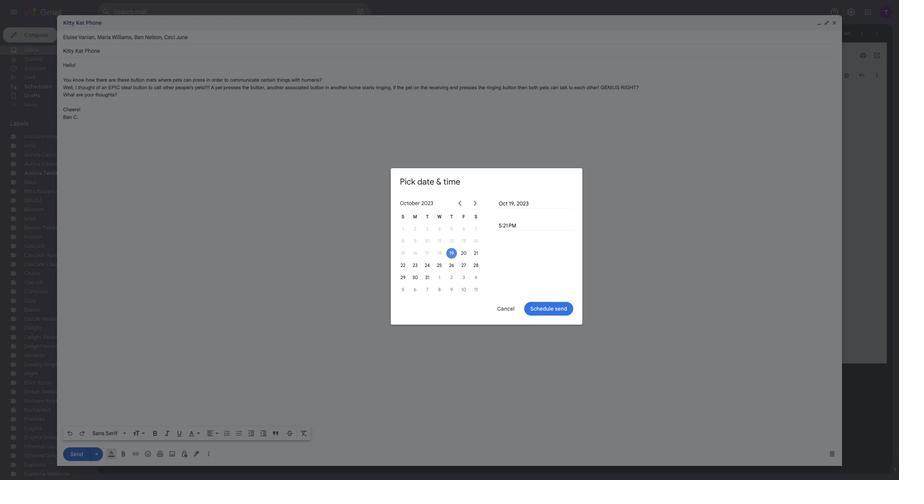 Task type: vqa. For each thing, say whether or not it's contained in the screenshot.
right USA
no



Task type: locate. For each thing, give the bounding box(es) containing it.
enigma down enemies
[[24, 426, 42, 432]]

2 for 2 oct "cell"
[[414, 226, 416, 232]]

«
[[458, 200, 462, 207]]

1 s column header from the left
[[397, 211, 409, 223]]

2 down "m" "column header" at the left top
[[414, 226, 416, 232]]

labels navigation
[[0, 24, 97, 481]]

0 horizontal spatial 8
[[402, 238, 404, 244]]

9 down 2 nov cell
[[450, 287, 453, 293]]

1 horizontal spatial 6
[[463, 226, 465, 232]]

6 for 6 oct cell
[[463, 226, 465, 232]]

11 oct cell
[[434, 235, 446, 248]]

pet left on
[[406, 85, 412, 90]]

0 horizontal spatial ben
[[63, 114, 72, 120]]

ethereal down aurora cascade link
[[42, 161, 62, 168]]

11 inside cell
[[438, 238, 441, 244]]

1 vertical spatial 9
[[450, 287, 453, 293]]

1 vertical spatial 8
[[438, 287, 441, 293]]

0 vertical spatial 11
[[438, 238, 441, 244]]

1 horizontal spatial t column header
[[446, 211, 458, 223]]

pet
[[215, 85, 222, 90], [406, 85, 412, 90]]

1 vertical spatial 7
[[426, 287, 429, 293]]

delight down ethereal cascade link
[[46, 453, 63, 460]]

computer
[[24, 289, 49, 295]]

inbox for inbox button on the left of page
[[162, 52, 173, 58]]

ethereal down the enigma ember link at the bottom left
[[24, 444, 44, 451]]

s column header
[[397, 211, 409, 223], [470, 211, 482, 223]]

2 s column header from the left
[[470, 211, 482, 223]]

brother link
[[24, 234, 42, 241]]

aurora up ball
[[24, 170, 42, 177]]

10 down 3 nov cell
[[462, 287, 466, 293]]

7 for "7 nov" cell
[[426, 287, 429, 293]]

elight
[[24, 371, 38, 378]]

1 vertical spatial ethereal
[[24, 444, 44, 451]]

there
[[96, 77, 107, 83]]

you
[[63, 77, 71, 83]]

0 horizontal spatial ember
[[24, 389, 40, 396]]

16 oct cell
[[409, 248, 421, 260]]

breeze
[[24, 225, 41, 232]]

if
[[393, 85, 396, 90]]

0 vertical spatial ben
[[134, 34, 144, 41]]

pets up 'people's'
[[173, 77, 182, 83]]

14
[[474, 238, 478, 244]]

0 horizontal spatial pet
[[215, 85, 222, 90]]

scary
[[125, 50, 146, 60]]

8 for 8 oct cell
[[402, 238, 404, 244]]

0 horizontal spatial s
[[402, 214, 405, 220]]

0 vertical spatial 6
[[463, 226, 465, 232]]

11 inside cell
[[474, 287, 478, 293]]

10 down "3 oct" cell
[[425, 238, 430, 244]]

italic ‪(⌘i)‬ image
[[164, 430, 171, 438]]

, left ceci
[[162, 34, 163, 41]]

arno
[[24, 143, 36, 149]]

radiance up blissful
[[37, 188, 59, 195]]

1 for 1 oct cell at the top left of page
[[402, 226, 404, 232]]

0 horizontal spatial t column header
[[421, 211, 434, 223]]

1 horizontal spatial 2
[[414, 226, 416, 232]]

2 nov cell
[[446, 272, 458, 284]]

0 horizontal spatial inbox
[[24, 47, 39, 54]]

the down communicate
[[242, 85, 249, 90]]

inbox right the important according to google magic. switch
[[162, 52, 173, 58]]

w column header
[[434, 211, 446, 223]]

1 horizontal spatial 8
[[438, 287, 441, 293]]

22 oct cell
[[397, 260, 409, 272]]

6 down 30 oct cell
[[414, 287, 417, 293]]

strikethrough ‪(⌘⇧x)‬ image
[[286, 430, 294, 438]]

cozy link
[[24, 298, 36, 305]]

t left f
[[450, 214, 453, 220]]

thoughts?
[[96, 92, 117, 98]]

aurora down arno link
[[24, 152, 40, 159]]

enigma link
[[24, 426, 42, 432]]

0 horizontal spatial 12
[[450, 238, 454, 244]]

sent
[[24, 74, 35, 81]]

1 vertical spatial ben
[[63, 114, 72, 120]]

another left home
[[331, 85, 347, 90]]

0 horizontal spatial 6
[[414, 287, 417, 293]]

11 for 11 nov cell
[[474, 287, 478, 293]]

11 down 4 nov cell
[[474, 287, 478, 293]]

0 vertical spatial of
[[838, 31, 843, 36]]

ben left nelson
[[134, 34, 144, 41]]

1 horizontal spatial 9
[[450, 287, 453, 293]]

snoozed
[[24, 65, 46, 72]]

1 vertical spatial 12
[[450, 238, 454, 244]]

schedule send button
[[524, 302, 573, 316]]

jack
[[130, 80, 140, 86]]

6 down "f" "column header"
[[463, 226, 465, 232]]

1 vertical spatial can
[[551, 85, 559, 90]]

18 oct cell
[[434, 248, 446, 260]]

0 vertical spatial 7
[[475, 226, 477, 232]]

24 oct cell
[[421, 260, 434, 272]]

6 for 6 nov cell
[[414, 287, 417, 293]]

ben left c.
[[63, 114, 72, 120]]

0 horizontal spatial 2
[[86, 84, 88, 89]]

1 horizontal spatial 7
[[475, 226, 477, 232]]

quote ‪(⌘⇧9)‬ image
[[272, 430, 280, 438]]

1 vertical spatial 5
[[402, 287, 404, 293]]

0 horizontal spatial 5
[[402, 287, 404, 293]]

twinkle up ripple
[[41, 389, 59, 396]]

t right m
[[426, 214, 429, 220]]

25
[[437, 263, 442, 268]]

1 vertical spatial 1
[[439, 275, 440, 281]]

pets right both
[[540, 85, 549, 90]]

0 vertical spatial 1
[[402, 226, 404, 232]]

twinkle down aurora ethereal link
[[43, 170, 63, 177]]

receiving
[[429, 85, 449, 90]]

3 right 2 oct "cell"
[[426, 226, 429, 232]]

1 vertical spatial 2
[[414, 226, 416, 232]]

2 t from the left
[[450, 214, 453, 220]]

1 horizontal spatial 12
[[833, 31, 837, 36]]

order
[[212, 77, 223, 83]]

breeze twinkle link
[[24, 225, 60, 232]]

cascade up aurora ethereal link
[[42, 152, 63, 159]]

1 vertical spatial 6
[[414, 287, 417, 293]]

in left order
[[206, 77, 210, 83]]

where
[[158, 77, 172, 83]]

1 horizontal spatial can
[[551, 85, 559, 90]]

presses right end on the top of page
[[460, 85, 477, 90]]

delight
[[24, 325, 41, 332], [24, 334, 41, 341], [24, 343, 41, 350], [46, 453, 63, 460]]

ember twinkle link
[[24, 389, 59, 396]]

0 horizontal spatial of
[[96, 85, 100, 90]]

12 down 5 oct cell
[[450, 238, 454, 244]]

chaos link
[[24, 270, 40, 277]]

0 vertical spatial 2
[[86, 84, 88, 89]]

8 for 8 nov cell
[[438, 287, 441, 293]]

6 nov cell
[[409, 284, 421, 296]]

1 horizontal spatial another
[[331, 85, 347, 90]]

3 nov cell
[[458, 272, 470, 284]]

31 oct cell
[[421, 272, 434, 284]]

0 horizontal spatial in
[[206, 77, 210, 83]]

11
[[438, 238, 441, 244], [474, 287, 478, 293]]

0 horizontal spatial 11
[[438, 238, 441, 244]]

14 oct cell
[[470, 235, 482, 248]]

, up scary
[[132, 34, 133, 41]]

0 vertical spatial 3
[[426, 226, 429, 232]]

in left home
[[325, 85, 329, 90]]

ringing
[[487, 85, 502, 90]]

blissful link
[[24, 197, 42, 204]]

s left m
[[402, 214, 405, 220]]

12 inside cell
[[450, 238, 454, 244]]

thought
[[78, 85, 95, 90]]

0 horizontal spatial can
[[184, 77, 192, 83]]

f
[[463, 214, 465, 220]]

inbox button
[[160, 52, 174, 59]]

10 for 10 nov cell
[[462, 287, 466, 293]]

discardo link
[[24, 353, 45, 359]]

the right on
[[421, 85, 428, 90]]

grid
[[397, 211, 482, 296]]

5 for 5 oct cell
[[451, 226, 453, 232]]

1 presses from the left
[[224, 85, 241, 90]]

4 down 28 oct cell
[[475, 275, 477, 281]]

euphoria down euphoria link
[[24, 471, 46, 478]]

aurora up aurora twinkle link
[[24, 161, 40, 168]]

1 vertical spatial 11
[[474, 287, 478, 293]]

enigma down the 'velvet'
[[44, 362, 62, 368]]

delight link
[[24, 325, 41, 332]]

ripple
[[45, 398, 60, 405]]

1 horizontal spatial 3
[[463, 275, 465, 281]]

21
[[474, 251, 478, 256]]

t column header left f
[[446, 211, 458, 223]]

m column header
[[409, 211, 421, 223]]

other!
[[587, 85, 599, 90]]

inbox for inbox link
[[24, 47, 39, 54]]

0 vertical spatial in
[[206, 77, 210, 83]]

10 inside cell
[[425, 238, 430, 244]]

11 down 4 oct cell
[[438, 238, 441, 244]]

8 down 1 nov cell
[[438, 287, 441, 293]]

jack,
[[131, 91, 142, 96]]

inbox inside inbox button
[[162, 52, 173, 58]]

associated
[[285, 85, 309, 90]]

7 oct cell
[[470, 223, 482, 235]]

0 horizontal spatial another
[[267, 85, 284, 90]]

mateo roberts
[[125, 72, 163, 79]]

15 oct cell
[[397, 248, 409, 260]]

with
[[292, 77, 300, 83]]

0 horizontal spatial 9
[[414, 238, 417, 244]]

inbox inside labels navigation
[[24, 47, 39, 54]]

12
[[833, 31, 837, 36], [450, 238, 454, 244]]

1 t from the left
[[426, 214, 429, 220]]

1 horizontal spatial inbox
[[162, 52, 173, 58]]

1 horizontal spatial t
[[450, 214, 453, 220]]

2 inside 2 oct "cell"
[[414, 226, 416, 232]]

2 vertical spatial enigma
[[24, 435, 42, 442]]

0 vertical spatial 10
[[425, 238, 430, 244]]

10 inside cell
[[462, 287, 466, 293]]

1 horizontal spatial in
[[325, 85, 329, 90]]

underline ‪(⌘u)‬ image
[[176, 430, 183, 438]]

ethereal
[[42, 161, 62, 168], [24, 444, 44, 451], [24, 453, 44, 460]]

home
[[349, 85, 361, 90]]

21 oct cell
[[470, 248, 482, 260]]

date
[[417, 177, 434, 187]]

enigma
[[44, 362, 62, 368], [24, 426, 42, 432], [24, 435, 42, 442]]

of left an
[[96, 85, 100, 90]]

1 horizontal spatial of
[[838, 31, 843, 36]]

7 nov cell
[[421, 284, 434, 296]]

1 horizontal spatial s
[[475, 214, 478, 220]]

12 oct cell
[[446, 235, 458, 248]]

end
[[450, 85, 458, 90]]

formatting options toolbar
[[63, 427, 311, 441]]

2 vertical spatial twinkle
[[41, 389, 59, 396]]

13 oct cell
[[458, 235, 470, 248]]

None search field
[[97, 3, 371, 21]]

18
[[438, 251, 442, 256]]

are your
[[76, 92, 94, 98]]

1 oct cell
[[397, 223, 409, 235]]

can left talk
[[551, 85, 559, 90]]

1 vertical spatial pets
[[540, 85, 549, 90]]

15
[[401, 251, 405, 256]]

compose button
[[3, 27, 57, 43]]

5 right 4 oct cell
[[451, 226, 453, 232]]

brother
[[24, 234, 42, 241]]

ceci
[[164, 34, 175, 41]]

0 vertical spatial 9
[[414, 238, 417, 244]]

kitty kat phone
[[63, 19, 102, 26]]

ember up enchant
[[24, 389, 40, 396]]

bulleted list ‪(⌘⇧8)‬ image
[[235, 430, 243, 438]]

2 down how in the left top of the page
[[86, 84, 88, 89]]

blossom link
[[24, 206, 45, 213]]

0 horizontal spatial 10
[[425, 238, 430, 244]]

1 horizontal spatial presses
[[460, 85, 477, 90]]

30 oct cell
[[409, 272, 421, 284]]

discardo
[[24, 353, 45, 359]]

idea!
[[121, 85, 132, 90]]

2 t column header from the left
[[446, 211, 458, 223]]

can
[[184, 77, 192, 83], [551, 85, 559, 90]]

8 down 1 oct cell at the top left of page
[[402, 238, 404, 244]]

the left ringing
[[478, 85, 485, 90]]

0 vertical spatial ember
[[24, 389, 40, 396]]

twinkle right breeze
[[42, 225, 60, 232]]

ethereal delight link
[[24, 453, 63, 460]]

1 vertical spatial euphoria
[[24, 471, 46, 478]]

1 vertical spatial 3
[[463, 275, 465, 281]]

2 for 2 nov cell
[[451, 275, 453, 281]]

radiance down "ethereal delight" link
[[47, 471, 69, 478]]

june
[[176, 34, 188, 41]]

2 presses from the left
[[460, 85, 477, 90]]

24
[[425, 263, 430, 268]]

3 down 27 oct cell
[[463, 275, 465, 281]]

the
[[242, 85, 249, 90], [397, 85, 404, 90], [421, 85, 428, 90], [478, 85, 485, 90]]

1 down 25 oct cell
[[439, 275, 440, 281]]

2 vertical spatial 2
[[451, 275, 453, 281]]

cascade down cascade "link"
[[24, 252, 46, 259]]

mats
[[146, 77, 157, 83]]

2023
[[421, 200, 433, 207]]

me
[[152, 80, 159, 86]]

2
[[86, 84, 88, 89], [414, 226, 416, 232], [451, 275, 453, 281]]

3 for 3 nov cell
[[463, 275, 465, 281]]

5 down 29 oct cell on the left of page
[[402, 287, 404, 293]]

1 horizontal spatial pet
[[406, 85, 412, 90]]

9 nov cell
[[446, 284, 458, 296]]

0 horizontal spatial presses
[[224, 85, 241, 90]]

4 down w column header
[[438, 226, 441, 232]]

1 left 2 oct "cell"
[[402, 226, 404, 232]]

euphoria down "ethereal delight" link
[[24, 462, 46, 469]]

1 horizontal spatial 11
[[474, 287, 478, 293]]

0 horizontal spatial t
[[426, 214, 429, 220]]

0 vertical spatial 4
[[438, 226, 441, 232]]

pets
[[173, 77, 182, 83], [540, 85, 549, 90]]

28
[[474, 263, 479, 268]]

0 vertical spatial 8
[[402, 238, 404, 244]]

31
[[425, 275, 429, 281]]

1 horizontal spatial ember
[[43, 435, 59, 442]]

ember up ethereal cascade link
[[43, 435, 59, 442]]

0 vertical spatial pets
[[173, 77, 182, 83]]

1 the from the left
[[242, 85, 249, 90]]

2 horizontal spatial 2
[[451, 275, 453, 281]]

25 oct cell
[[434, 260, 446, 272]]

3
[[426, 226, 429, 232], [463, 275, 465, 281]]

12 down close icon
[[833, 31, 837, 36]]

snoozed link
[[24, 65, 46, 72]]

can up 'people's'
[[184, 77, 192, 83]]

1 vertical spatial 4
[[475, 275, 477, 281]]

the right if
[[397, 85, 404, 90]]

0 vertical spatial radiance
[[37, 188, 59, 195]]

rainbow
[[43, 334, 63, 341]]

scheduled
[[24, 83, 52, 90]]

genius
[[601, 85, 620, 90]]

another down certain
[[267, 85, 284, 90]]

how
[[86, 77, 95, 83]]

presses down communicate
[[224, 85, 241, 90]]

» button
[[472, 200, 479, 207]]

2 euphoria from the top
[[24, 471, 46, 478]]

enigma down enigma link
[[24, 435, 42, 442]]

i
[[75, 85, 77, 90]]

5 for 5 nov cell
[[402, 287, 404, 293]]

1 vertical spatial radiance
[[47, 471, 69, 478]]

5 nov cell
[[397, 284, 409, 296]]

1 horizontal spatial 4
[[475, 275, 477, 281]]

7 up the 14
[[475, 226, 477, 232]]

0 horizontal spatial 4
[[438, 226, 441, 232]]

cascade link
[[24, 243, 46, 250]]

inbox
[[24, 47, 39, 54], [162, 52, 173, 58]]

are
[[109, 77, 116, 83]]

11 for 11 oct cell at left
[[438, 238, 441, 244]]

2 inside 2 nov cell
[[451, 275, 453, 281]]

0 horizontal spatial 1
[[402, 226, 404, 232]]

ethereal up euphoria link
[[24, 453, 44, 460]]

t column header right m
[[421, 211, 434, 223]]

pet right a
[[215, 85, 222, 90]]

ben inside cheers! ben c.
[[63, 114, 72, 120]]

0 horizontal spatial s column header
[[397, 211, 409, 223]]

of left 145
[[838, 31, 843, 36]]

9 oct cell
[[409, 235, 421, 248]]

cascade up "ethereal delight" link
[[46, 444, 67, 451]]

bold ‪(⌘b)‬ image
[[151, 430, 159, 438]]

t column header
[[421, 211, 434, 223], [446, 211, 458, 223]]

1 horizontal spatial s column header
[[470, 211, 482, 223]]

1 horizontal spatial pets
[[540, 85, 549, 90]]

grid containing s
[[397, 211, 482, 296]]

7 down 31 oct cell
[[426, 287, 429, 293]]

7 for 7 oct cell
[[475, 226, 477, 232]]

to left call
[[149, 85, 153, 90]]

2 the from the left
[[397, 85, 404, 90]]

announcement link
[[24, 133, 61, 140]]

s right f
[[475, 214, 478, 220]]

button,
[[251, 85, 266, 90]]

1 horizontal spatial 10
[[462, 287, 466, 293]]

s column header left m
[[397, 211, 409, 223]]

1 vertical spatial of
[[96, 85, 100, 90]]

cascade up chaos
[[24, 261, 46, 268]]

0 vertical spatial 12
[[833, 31, 837, 36]]

1 horizontal spatial 5
[[451, 226, 453, 232]]

1 horizontal spatial ben
[[134, 34, 144, 41]]

1 vertical spatial 10
[[462, 287, 466, 293]]

0 horizontal spatial pets
[[173, 77, 182, 83]]

9 down 2 oct "cell"
[[414, 238, 417, 244]]

s column header right f
[[470, 211, 482, 223]]

ringing,
[[376, 85, 392, 90]]

0 vertical spatial euphoria
[[24, 462, 46, 469]]

inbox up 'starred' link
[[24, 47, 39, 54]]

0 vertical spatial 5
[[451, 226, 453, 232]]

to right talk
[[569, 85, 573, 90]]

of inside you know how there are these button mats where pets can press in order to communicate certain things with humans? well, i thought of an epic idea! button to call other people's pets!!!! a pet presses the button, another associated button in another home starts ringing, if the pet on the receiving end presses the ringing button then both pets can talk to each other! genius right? what are your thoughts?
[[96, 85, 100, 90]]

1 horizontal spatial 1
[[439, 275, 440, 281]]

s
[[402, 214, 405, 220], [475, 214, 478, 220]]

2 down 26 oct cell
[[451, 275, 453, 281]]

advanced search options image
[[353, 4, 368, 19]]

cascade aurora link
[[24, 252, 63, 259]]

12 for 12 of 145
[[833, 31, 837, 36]]

pets!!!!
[[195, 85, 210, 90]]



Task type: describe. For each thing, give the bounding box(es) containing it.
Not starred checkbox
[[843, 71, 851, 79]]

more button
[[0, 100, 91, 110]]

2 pet from the left
[[406, 85, 412, 90]]

17 oct cell
[[421, 248, 434, 260]]

settings image
[[847, 8, 856, 17]]

4 for 4 oct cell
[[438, 226, 441, 232]]

labels
[[10, 120, 29, 128]]

press
[[193, 77, 205, 83]]

pick date & time dialog
[[391, 168, 583, 325]]

1 vertical spatial twinkle
[[42, 225, 60, 232]]

roberts
[[142, 72, 163, 79]]

0 vertical spatial can
[[184, 77, 192, 83]]

brad
[[24, 216, 36, 222]]

october 2023 row
[[397, 196, 482, 211]]

t for second t column header from the left
[[450, 214, 453, 220]]

23
[[413, 263, 418, 268]]

discard draft ‪(⌘⇧d)‬ image
[[829, 451, 836, 458]]

28 oct cell
[[470, 260, 482, 272]]

hi jack,
[[125, 91, 142, 96]]

ethereal cascade link
[[24, 444, 67, 451]]

things
[[277, 77, 290, 83]]

cascade laughter link
[[24, 261, 69, 268]]

10 oct cell
[[421, 235, 434, 248]]

27
[[462, 263, 466, 268]]

Subject field
[[63, 47, 836, 55]]

3 for "3 oct" cell
[[426, 226, 429, 232]]

23 oct cell
[[409, 260, 421, 272]]

19 oct cell
[[446, 248, 458, 260]]

elight link
[[24, 371, 38, 378]]

sent link
[[24, 74, 35, 81]]

delight velvet link
[[24, 343, 57, 350]]

1 for 1 nov cell
[[439, 275, 440, 281]]

t for 1st t column header from the left
[[426, 214, 429, 220]]

you know how there are these button mats where pets can press in order to communicate certain things with humans? well, i thought of an epic idea! button to call other people's pets!!!! a pet presses the button, another associated button in another home starts ringing, if the pet on the receiving end presses the ringing button then both pets can talk to each other! genius right? what are your thoughts?
[[63, 77, 639, 98]]

11 nov cell
[[470, 284, 482, 296]]

delight down dazzle
[[24, 325, 41, 332]]

1 another from the left
[[267, 85, 284, 90]]

starts
[[362, 85, 375, 90]]

then
[[518, 85, 528, 90]]

both
[[529, 85, 539, 90]]

29 oct cell
[[397, 272, 409, 284]]

october
[[400, 200, 420, 207]]

schedule send
[[530, 306, 567, 312]]

9 for 9 nov cell at bottom
[[450, 287, 453, 293]]

ball link
[[24, 179, 37, 186]]

1 euphoria from the top
[[24, 462, 46, 469]]

to left jack
[[125, 80, 129, 86]]

m
[[413, 214, 417, 220]]

kitty kat phone dialog
[[57, 15, 842, 467]]

numbered list ‪(⌘⇧7)‬ image
[[223, 430, 231, 438]]

labels heading
[[10, 120, 81, 128]]

1 pet from the left
[[215, 85, 222, 90]]

inbox link
[[24, 47, 39, 54]]

1 s from the left
[[402, 214, 405, 220]]

dreamy enigma link
[[24, 362, 62, 368]]

Time field
[[498, 222, 573, 230]]

enchanted link
[[24, 407, 50, 414]]

announcement
[[24, 133, 61, 140]]

0 vertical spatial ethereal
[[42, 161, 62, 168]]

10 nov cell
[[458, 284, 470, 296]]

, left 'maria'
[[95, 34, 96, 41]]

dazzle
[[24, 316, 40, 323]]

nelson
[[145, 34, 162, 41]]

4 oct cell
[[434, 223, 446, 235]]

6 oct cell
[[458, 223, 470, 235]]

4 for 4 nov cell
[[475, 275, 477, 281]]

important according to google magic. switch
[[150, 52, 157, 59]]

delight rainbow link
[[24, 334, 63, 341]]

eloise
[[63, 34, 77, 41]]

well,
[[63, 85, 74, 90]]

0 vertical spatial enigma
[[44, 362, 62, 368]]

vanian
[[78, 34, 95, 41]]

to right order
[[225, 77, 229, 83]]

euphoria radiance link
[[24, 471, 69, 478]]

delight down "delight" link
[[24, 334, 41, 341]]

f column header
[[458, 211, 470, 223]]

145
[[844, 31, 851, 36]]

indent less ‪(⌘[)‬ image
[[248, 430, 255, 438]]

other
[[163, 85, 174, 90]]

20 oct cell
[[458, 248, 470, 260]]

announcement arno aurora cascade aurora ethereal aurora twinkle ball bliss radiance blissful blossom brad breeze twinkle brother cascade cascade aurora cascade laughter chaos cherish computer cozy dance dazzle meadow delight delight rainbow delight velvet discardo dreamy enigma elight elixir sunny ember twinkle enchant ripple enchanted enemies enigma enigma ember ethereal cascade ethereal delight euphoria euphoria radiance
[[24, 133, 69, 478]]

dance link
[[24, 307, 40, 314]]

10 for '10 oct' cell
[[425, 238, 430, 244]]

dazzle meadow link
[[24, 316, 62, 323]]

cascade down brother link
[[24, 243, 46, 250]]

8 oct cell
[[397, 235, 409, 248]]

redo ‪(⌘y)‬ image
[[78, 430, 86, 438]]

communicate
[[230, 77, 259, 83]]

Message Body text field
[[63, 62, 836, 425]]

a
[[211, 85, 214, 90]]

kitty
[[63, 19, 75, 26]]

20
[[461, 251, 467, 256]]

each
[[575, 85, 585, 90]]

9 for the 9 oct cell
[[414, 238, 417, 244]]

close image
[[832, 20, 838, 26]]

remove formatting ‪(⌘\)‬ image
[[300, 430, 308, 438]]

4 nov cell
[[470, 272, 482, 284]]

search mail image
[[100, 5, 113, 19]]

meadow
[[42, 316, 62, 323]]

an
[[102, 85, 107, 90]]

2 s from the left
[[475, 214, 478, 220]]

laughter
[[47, 261, 69, 268]]

time
[[444, 177, 461, 187]]

enigma ember link
[[24, 435, 59, 442]]

dance
[[24, 307, 40, 314]]

scheduled link
[[24, 83, 52, 90]]

aurora up "laughter"
[[47, 252, 63, 259]]

»
[[474, 200, 477, 207]]

call
[[154, 85, 161, 90]]

1 t column header from the left
[[421, 211, 434, 223]]

2 inside labels navigation
[[86, 84, 88, 89]]

2 oct cell
[[409, 223, 421, 235]]

2 another from the left
[[331, 85, 347, 90]]

1 nov cell
[[434, 272, 446, 284]]

indent more ‪(⌘])‬ image
[[260, 430, 267, 438]]

pick date & time heading
[[400, 177, 461, 187]]

, left bcc:
[[140, 80, 141, 86]]

4 the from the left
[[478, 85, 485, 90]]

1 vertical spatial ember
[[43, 435, 59, 442]]

12 for 12
[[450, 238, 454, 244]]

minimize image
[[816, 20, 823, 26]]

maria
[[97, 34, 111, 41]]

delight up discardo link
[[24, 343, 41, 350]]

starred
[[24, 56, 42, 63]]

enchanted
[[24, 407, 50, 414]]

1 vertical spatial enigma
[[24, 426, 42, 432]]

2 vertical spatial ethereal
[[24, 453, 44, 460]]

undo ‪(⌘z)‬ image
[[66, 430, 74, 438]]

1 vertical spatial in
[[325, 85, 329, 90]]

22
[[401, 263, 406, 268]]

26 oct cell
[[446, 260, 458, 272]]

blossom
[[24, 206, 45, 213]]

grid inside "pick date & time" dialog
[[397, 211, 482, 296]]

october 2023
[[400, 200, 433, 207]]

0 vertical spatial twinkle
[[43, 170, 63, 177]]

« button
[[456, 200, 464, 207]]

starred snoozed sent
[[24, 56, 46, 81]]

Date field
[[498, 199, 573, 208]]

phone
[[86, 19, 102, 26]]

3 oct cell
[[421, 223, 434, 235]]

pop out image
[[824, 20, 830, 26]]

5 oct cell
[[446, 223, 458, 235]]

on
[[414, 85, 419, 90]]

certain
[[261, 77, 276, 83]]

27 oct cell
[[458, 260, 470, 272]]

starred link
[[24, 56, 42, 63]]

sunny
[[37, 380, 52, 387]]

main menu image
[[9, 8, 18, 17]]

8 nov cell
[[434, 284, 446, 296]]

blissful
[[24, 197, 42, 204]]

3 the from the left
[[421, 85, 428, 90]]

aurora ethereal link
[[24, 161, 62, 168]]

eloise vanian , maria williams , ben nelson , ceci june
[[63, 34, 188, 41]]



